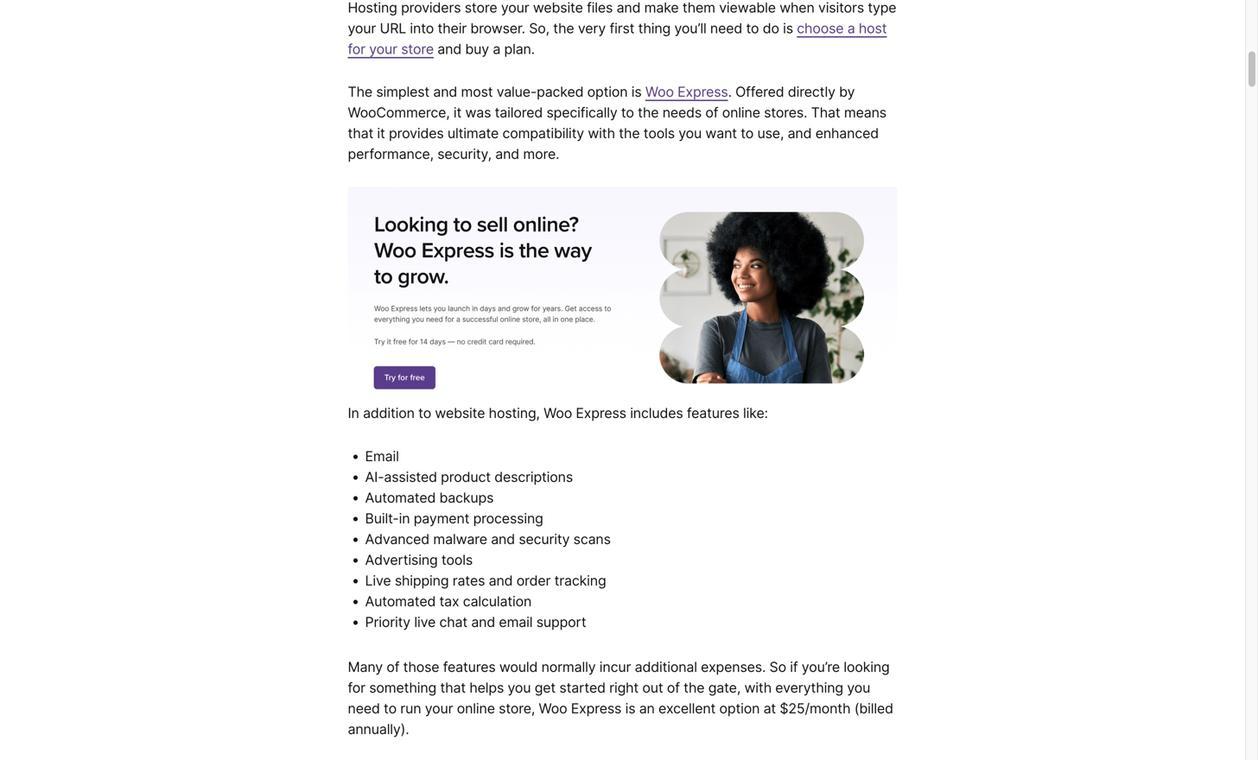 Task type: describe. For each thing, give the bounding box(es) containing it.
and down their
[[438, 40, 462, 57]]

need inside hosting providers store your website files and make them viewable when visitors type your url into their browser. so, the very first thing you'll need to do is
[[710, 20, 743, 37]]

and down stores.
[[788, 125, 812, 142]]

stores.
[[764, 104, 808, 121]]

advanced
[[365, 531, 430, 548]]

order
[[517, 573, 551, 589]]

0 vertical spatial express
[[678, 84, 728, 100]]

online inside many of those features would normally incur additional expenses. so if you're looking for something that helps you get started right out of the gate, with everything you need to run your online store, woo express is an excellent option at $25/month (billed annually).
[[457, 701, 495, 717]]

started
[[560, 680, 606, 697]]

express inside many of those features would normally incur additional expenses. so if you're looking for something that helps you get started right out of the gate, with everything you need to run your online store, woo express is an excellent option at $25/month (billed annually).
[[571, 701, 622, 717]]

something
[[369, 680, 437, 697]]

in addition to website hosting, woo express includes features like:
[[348, 405, 768, 422]]

the inside many of those features would normally incur additional expenses. so if you're looking for something that helps you get started right out of the gate, with everything you need to run your online store, woo express is an excellent option at $25/month (billed annually).
[[684, 680, 705, 697]]

in
[[399, 510, 410, 527]]

a inside choose a host for your store
[[848, 20, 855, 37]]

. offered directly by woocommerce, it was tailored specifically to the needs of online stores. that means that it provides ultimate compatibility with the tools you want to use, and enhanced performance, security, and more.
[[348, 84, 887, 163]]

tools inside the . offered directly by woocommerce, it was tailored specifically to the needs of online stores. that means that it provides ultimate compatibility with the tools you want to use, and enhanced performance, security, and more.
[[644, 125, 675, 142]]

for inside many of those features would normally incur additional expenses. so if you're looking for something that helps you get started right out of the gate, with everything you need to run your online store, woo express is an excellent option at $25/month (billed annually).
[[348, 680, 365, 697]]

ultimate
[[448, 125, 499, 142]]

security,
[[437, 146, 492, 163]]

processing
[[473, 510, 543, 527]]

to left "use,"
[[741, 125, 754, 142]]

was
[[465, 104, 491, 121]]

do
[[763, 20, 779, 37]]

their
[[438, 20, 467, 37]]

to right addition
[[418, 405, 431, 422]]

looking
[[844, 659, 890, 676]]

the
[[348, 84, 373, 100]]

run
[[400, 701, 421, 717]]

viewable
[[719, 0, 776, 16]]

more.
[[523, 146, 559, 163]]

1 horizontal spatial of
[[667, 680, 680, 697]]

so,
[[529, 20, 550, 37]]

email
[[365, 448, 399, 465]]

right
[[609, 680, 639, 697]]

is inside many of those features would normally incur additional expenses. so if you're looking for something that helps you get started right out of the gate, with everything you need to run your online store, woo express is an excellent option at $25/month (billed annually).
[[625, 701, 636, 717]]

plan.
[[504, 40, 535, 57]]

choose
[[797, 20, 844, 37]]

$25/month
[[780, 701, 851, 717]]

and left most
[[433, 84, 457, 100]]

security
[[519, 531, 570, 548]]

browser.
[[471, 20, 525, 37]]

an
[[639, 701, 655, 717]]

product
[[441, 469, 491, 486]]

scans
[[574, 531, 611, 548]]

providers
[[401, 0, 461, 16]]

when
[[780, 0, 815, 16]]

make
[[644, 0, 679, 16]]

to inside hosting providers store your website files and make them viewable when visitors type your url into their browser. so, the very first thing you'll need to do is
[[746, 20, 759, 37]]

the inside hosting providers store your website files and make them viewable when visitors type your url into their browser. so, the very first thing you'll need to do is
[[553, 20, 574, 37]]

ai-
[[365, 469, 384, 486]]

to inside many of those features would normally incur additional expenses. so if you're looking for something that helps you get started right out of the gate, with everything you need to run your online store, woo express is an excellent option at $25/month (billed annually).
[[384, 701, 397, 717]]

payment
[[414, 510, 470, 527]]

incur
[[600, 659, 631, 676]]

host
[[859, 20, 887, 37]]

email ai-assisted product descriptions automated backups built-in payment processing advanced malware and security scans advertising tools live shipping rates and order tracking automated tax calculation priority live chat and email support
[[365, 448, 611, 631]]

email
[[499, 614, 533, 631]]

compatibility
[[503, 125, 584, 142]]

1 vertical spatial woo
[[544, 405, 572, 422]]

0 horizontal spatial it
[[377, 125, 385, 142]]

with inside many of those features would normally incur additional expenses. so if you're looking for something that helps you get started right out of the gate, with everything you need to run your online store, woo express is an excellent option at $25/month (billed annually).
[[744, 680, 772, 697]]

assisted
[[384, 469, 437, 486]]

so
[[770, 659, 786, 676]]

advertising
[[365, 552, 438, 569]]

enhanced
[[816, 125, 879, 142]]

with inside the . offered directly by woocommerce, it was tailored specifically to the needs of online stores. that means that it provides ultimate compatibility with the tools you want to use, and enhanced performance, security, and more.
[[588, 125, 615, 142]]

woo express link
[[646, 84, 728, 100]]

website inside hosting providers store your website files and make them viewable when visitors type your url into their browser. so, the very first thing you'll need to do is
[[533, 0, 583, 16]]

0 horizontal spatial a
[[493, 40, 501, 57]]

2 horizontal spatial you
[[847, 680, 870, 697]]

addition
[[363, 405, 415, 422]]

0 vertical spatial option
[[587, 84, 628, 100]]

tools inside email ai-assisted product descriptions automated backups built-in payment processing advanced malware and security scans advertising tools live shipping rates and order tracking automated tax calculation priority live chat and email support
[[442, 552, 473, 569]]

woo express homepage image
[[348, 187, 898, 403]]

helps
[[470, 680, 504, 697]]

and down calculation
[[471, 614, 495, 631]]

choose a host for your store
[[348, 20, 887, 57]]

into
[[410, 20, 434, 37]]

out
[[642, 680, 663, 697]]

store,
[[499, 701, 535, 717]]

most
[[461, 84, 493, 100]]

hosting,
[[489, 405, 540, 422]]

tax
[[439, 593, 459, 610]]

tracking
[[554, 573, 606, 589]]

store inside hosting providers store your website files and make them viewable when visitors type your url into their browser. so, the very first thing you'll need to do is
[[465, 0, 497, 16]]

additional
[[635, 659, 697, 676]]

0 horizontal spatial of
[[387, 659, 400, 676]]

files
[[587, 0, 613, 16]]

tailored
[[495, 104, 543, 121]]

that inside the . offered directly by woocommerce, it was tailored specifically to the needs of online stores. that means that it provides ultimate compatibility with the tools you want to use, and enhanced performance, security, and more.
[[348, 125, 373, 142]]

and down "processing"
[[491, 531, 515, 548]]

1 vertical spatial express
[[576, 405, 626, 422]]

that
[[811, 104, 841, 121]]

performance,
[[348, 146, 434, 163]]

annually).
[[348, 721, 409, 738]]



Task type: vqa. For each thing, say whether or not it's contained in the screenshot.
The Primary: to the bottom
no



Task type: locate. For each thing, give the bounding box(es) containing it.
it
[[454, 104, 462, 121], [377, 125, 385, 142]]

1 vertical spatial is
[[632, 84, 642, 100]]

(billed
[[855, 701, 894, 717]]

option down gate,
[[719, 701, 760, 717]]

it left was
[[454, 104, 462, 121]]

0 vertical spatial woo
[[646, 84, 674, 100]]

malware
[[433, 531, 487, 548]]

built-
[[365, 510, 399, 527]]

1 vertical spatial store
[[401, 40, 434, 57]]

very
[[578, 20, 606, 37]]

0 horizontal spatial need
[[348, 701, 380, 717]]

express
[[678, 84, 728, 100], [576, 405, 626, 422], [571, 701, 622, 717]]

0 horizontal spatial tools
[[442, 552, 473, 569]]

them
[[683, 0, 715, 16]]

is
[[783, 20, 793, 37], [632, 84, 642, 100], [625, 701, 636, 717]]

1 horizontal spatial it
[[454, 104, 462, 121]]

in
[[348, 405, 359, 422]]

features inside many of those features would normally incur additional expenses. so if you're looking for something that helps you get started right out of the gate, with everything you need to run your online store, woo express is an excellent option at $25/month (billed annually).
[[443, 659, 496, 676]]

buy
[[465, 40, 489, 57]]

1 vertical spatial online
[[457, 701, 495, 717]]

0 horizontal spatial features
[[443, 659, 496, 676]]

gate,
[[708, 680, 741, 697]]

0 horizontal spatial store
[[401, 40, 434, 57]]

website left hosting, in the bottom of the page
[[435, 405, 485, 422]]

0 horizontal spatial that
[[348, 125, 373, 142]]

many of those features would normally incur additional expenses. so if you're looking for something that helps you get started right out of the gate, with everything you need to run your online store, woo express is an excellent option at $25/month (billed annually).
[[348, 659, 894, 738]]

to right specifically
[[621, 104, 634, 121]]

type
[[868, 0, 897, 16]]

1 vertical spatial features
[[443, 659, 496, 676]]

packed
[[537, 84, 584, 100]]

hosting
[[348, 0, 397, 16]]

online inside the . offered directly by woocommerce, it was tailored specifically to the needs of online stores. that means that it provides ultimate compatibility with the tools you want to use, and enhanced performance, security, and more.
[[722, 104, 760, 121]]

2 vertical spatial of
[[667, 680, 680, 697]]

to left run
[[384, 701, 397, 717]]

hosting providers store your website files and make them viewable when visitors type your url into their browser. so, the very first thing you'll need to do is
[[348, 0, 897, 37]]

of up something
[[387, 659, 400, 676]]

is left woo express link
[[632, 84, 642, 100]]

1 vertical spatial of
[[387, 659, 400, 676]]

would
[[499, 659, 538, 676]]

with up at
[[744, 680, 772, 697]]

a
[[848, 20, 855, 37], [493, 40, 501, 57]]

online down the helps
[[457, 701, 495, 717]]

you inside the . offered directly by woocommerce, it was tailored specifically to the needs of online stores. that means that it provides ultimate compatibility with the tools you want to use, and enhanced performance, security, and more.
[[679, 125, 702, 142]]

0 vertical spatial website
[[533, 0, 583, 16]]

a left host
[[848, 20, 855, 37]]

0 vertical spatial store
[[465, 0, 497, 16]]

automated up the in
[[365, 490, 436, 506]]

features left the like:
[[687, 405, 740, 422]]

1 horizontal spatial features
[[687, 405, 740, 422]]

online
[[722, 104, 760, 121], [457, 701, 495, 717]]

calculation
[[463, 593, 532, 610]]

value-
[[497, 84, 537, 100]]

needs
[[663, 104, 702, 121]]

the
[[553, 20, 574, 37], [638, 104, 659, 121], [619, 125, 640, 142], [684, 680, 705, 697]]

0 vertical spatial with
[[588, 125, 615, 142]]

for
[[348, 40, 365, 57], [348, 680, 365, 697]]

0 horizontal spatial with
[[588, 125, 615, 142]]

you're
[[802, 659, 840, 676]]

get
[[535, 680, 556, 697]]

1 vertical spatial automated
[[365, 593, 436, 610]]

url
[[380, 20, 406, 37]]

need inside many of those features would normally incur additional expenses. so if you're looking for something that helps you get started right out of the gate, with everything you need to run your online store, woo express is an excellent option at $25/month (billed annually).
[[348, 701, 380, 717]]

support
[[536, 614, 586, 631]]

that inside many of those features would normally incur additional expenses. so if you're looking for something that helps you get started right out of the gate, with everything you need to run your online store, woo express is an excellent option at $25/month (billed annually).
[[440, 680, 466, 697]]

you
[[679, 125, 702, 142], [508, 680, 531, 697], [847, 680, 870, 697]]

option
[[587, 84, 628, 100], [719, 701, 760, 717]]

offered
[[736, 84, 784, 100]]

1 vertical spatial that
[[440, 680, 466, 697]]

you down would
[[508, 680, 531, 697]]

live
[[365, 573, 391, 589]]

for inside choose a host for your store
[[348, 40, 365, 57]]

normally
[[542, 659, 596, 676]]

priority
[[365, 614, 411, 631]]

that up performance,
[[348, 125, 373, 142]]

first
[[610, 20, 635, 37]]

2 vertical spatial express
[[571, 701, 622, 717]]

1 horizontal spatial that
[[440, 680, 466, 697]]

0 horizontal spatial you
[[508, 680, 531, 697]]

1 for from the top
[[348, 40, 365, 57]]

store
[[465, 0, 497, 16], [401, 40, 434, 57]]

1 vertical spatial it
[[377, 125, 385, 142]]

those
[[403, 659, 439, 676]]

it up performance,
[[377, 125, 385, 142]]

and buy a plan.
[[434, 40, 539, 57]]

1 automated from the top
[[365, 490, 436, 506]]

for down many
[[348, 680, 365, 697]]

your inside choose a host for your store
[[369, 40, 397, 57]]

0 vertical spatial need
[[710, 20, 743, 37]]

store down into at the left top of the page
[[401, 40, 434, 57]]

store up "browser."
[[465, 0, 497, 16]]

option up specifically
[[587, 84, 628, 100]]

and
[[617, 0, 641, 16], [438, 40, 462, 57], [433, 84, 457, 100], [788, 125, 812, 142], [495, 146, 519, 163], [491, 531, 515, 548], [489, 573, 513, 589], [471, 614, 495, 631]]

tools down malware
[[442, 552, 473, 569]]

woocommerce,
[[348, 104, 450, 121]]

0 vertical spatial is
[[783, 20, 793, 37]]

1 horizontal spatial store
[[465, 0, 497, 16]]

0 vertical spatial tools
[[644, 125, 675, 142]]

1 vertical spatial with
[[744, 680, 772, 697]]

need up annually).
[[348, 701, 380, 717]]

backups
[[439, 490, 494, 506]]

means
[[844, 104, 887, 121]]

expenses.
[[701, 659, 766, 676]]

0 vertical spatial it
[[454, 104, 462, 121]]

need down viewable at the top
[[710, 20, 743, 37]]

descriptions
[[495, 469, 573, 486]]

simplest
[[376, 84, 430, 100]]

1 vertical spatial need
[[348, 701, 380, 717]]

of up want
[[706, 104, 719, 121]]

like:
[[743, 405, 768, 422]]

you down needs
[[679, 125, 702, 142]]

0 vertical spatial of
[[706, 104, 719, 121]]

of right out on the bottom right of page
[[667, 680, 680, 697]]

2 horizontal spatial of
[[706, 104, 719, 121]]

is left an
[[625, 701, 636, 717]]

1 vertical spatial option
[[719, 701, 760, 717]]

by
[[839, 84, 855, 100]]

for up the "the"
[[348, 40, 365, 57]]

live
[[414, 614, 436, 631]]

0 vertical spatial for
[[348, 40, 365, 57]]

and left more.
[[495, 146, 519, 163]]

your inside many of those features would normally incur additional expenses. so if you're looking for something that helps you get started right out of the gate, with everything you need to run your online store, woo express is an excellent option at $25/month (billed annually).
[[425, 701, 453, 717]]

woo inside many of those features would normally incur additional expenses. so if you're looking for something that helps you get started right out of the gate, with everything you need to run your online store, woo express is an excellent option at $25/month (billed annually).
[[539, 701, 567, 717]]

1 horizontal spatial you
[[679, 125, 702, 142]]

provides
[[389, 125, 444, 142]]

express up needs
[[678, 84, 728, 100]]

express left includes in the right of the page
[[576, 405, 626, 422]]

0 horizontal spatial website
[[435, 405, 485, 422]]

that
[[348, 125, 373, 142], [440, 680, 466, 697]]

1 horizontal spatial online
[[722, 104, 760, 121]]

online down .
[[722, 104, 760, 121]]

the simplest and most value-packed option is woo express
[[348, 84, 728, 100]]

0 horizontal spatial online
[[457, 701, 495, 717]]

store inside choose a host for your store
[[401, 40, 434, 57]]

your right run
[[425, 701, 453, 717]]

need
[[710, 20, 743, 37], [348, 701, 380, 717]]

1 horizontal spatial a
[[848, 20, 855, 37]]

2 for from the top
[[348, 680, 365, 697]]

option inside many of those features would normally incur additional expenses. so if you're looking for something that helps you get started right out of the gate, with everything you need to run your online store, woo express is an excellent option at $25/month (billed annually).
[[719, 701, 760, 717]]

with
[[588, 125, 615, 142], [744, 680, 772, 697]]

woo up needs
[[646, 84, 674, 100]]

0 vertical spatial that
[[348, 125, 373, 142]]

and up calculation
[[489, 573, 513, 589]]

your down hosting
[[348, 20, 376, 37]]

1 vertical spatial for
[[348, 680, 365, 697]]

1 horizontal spatial option
[[719, 701, 760, 717]]

that left the helps
[[440, 680, 466, 697]]

1 vertical spatial a
[[493, 40, 501, 57]]

2 vertical spatial woo
[[539, 701, 567, 717]]

with down specifically
[[588, 125, 615, 142]]

directly
[[788, 84, 836, 100]]

0 vertical spatial online
[[722, 104, 760, 121]]

1 horizontal spatial need
[[710, 20, 743, 37]]

website
[[533, 0, 583, 16], [435, 405, 485, 422]]

features up the helps
[[443, 659, 496, 676]]

if
[[790, 659, 798, 676]]

want
[[706, 125, 737, 142]]

specifically
[[547, 104, 618, 121]]

a right buy
[[493, 40, 501, 57]]

woo
[[646, 84, 674, 100], [544, 405, 572, 422], [539, 701, 567, 717]]

includes
[[630, 405, 683, 422]]

everything
[[775, 680, 844, 697]]

thing
[[638, 20, 671, 37]]

1 horizontal spatial website
[[533, 0, 583, 16]]

0 vertical spatial features
[[687, 405, 740, 422]]

of inside the . offered directly by woocommerce, it was tailored specifically to the needs of online stores. that means that it provides ultimate compatibility with the tools you want to use, and enhanced performance, security, and more.
[[706, 104, 719, 121]]

1 horizontal spatial with
[[744, 680, 772, 697]]

woo down get
[[539, 701, 567, 717]]

website up so,
[[533, 0, 583, 16]]

express down started
[[571, 701, 622, 717]]

and up "first"
[[617, 0, 641, 16]]

to
[[746, 20, 759, 37], [621, 104, 634, 121], [741, 125, 754, 142], [418, 405, 431, 422], [384, 701, 397, 717]]

1 vertical spatial tools
[[442, 552, 473, 569]]

to left the 'do'
[[746, 20, 759, 37]]

features
[[687, 405, 740, 422], [443, 659, 496, 676]]

you down looking
[[847, 680, 870, 697]]

0 vertical spatial automated
[[365, 490, 436, 506]]

you'll
[[674, 20, 707, 37]]

use,
[[758, 125, 784, 142]]

0 horizontal spatial option
[[587, 84, 628, 100]]

is right the 'do'
[[783, 20, 793, 37]]

automated up 'priority'
[[365, 593, 436, 610]]

is inside hosting providers store your website files and make them viewable when visitors type your url into their browser. so, the very first thing you'll need to do is
[[783, 20, 793, 37]]

woo right hosting, in the bottom of the page
[[544, 405, 572, 422]]

your up "browser."
[[501, 0, 529, 16]]

2 automated from the top
[[365, 593, 436, 610]]

1 horizontal spatial tools
[[644, 125, 675, 142]]

excellent
[[659, 701, 716, 717]]

1 vertical spatial website
[[435, 405, 485, 422]]

0 vertical spatial a
[[848, 20, 855, 37]]

your down the url
[[369, 40, 397, 57]]

shipping
[[395, 573, 449, 589]]

and inside hosting providers store your website files and make them viewable when visitors type your url into their browser. so, the very first thing you'll need to do is
[[617, 0, 641, 16]]

tools down needs
[[644, 125, 675, 142]]

2 vertical spatial is
[[625, 701, 636, 717]]



